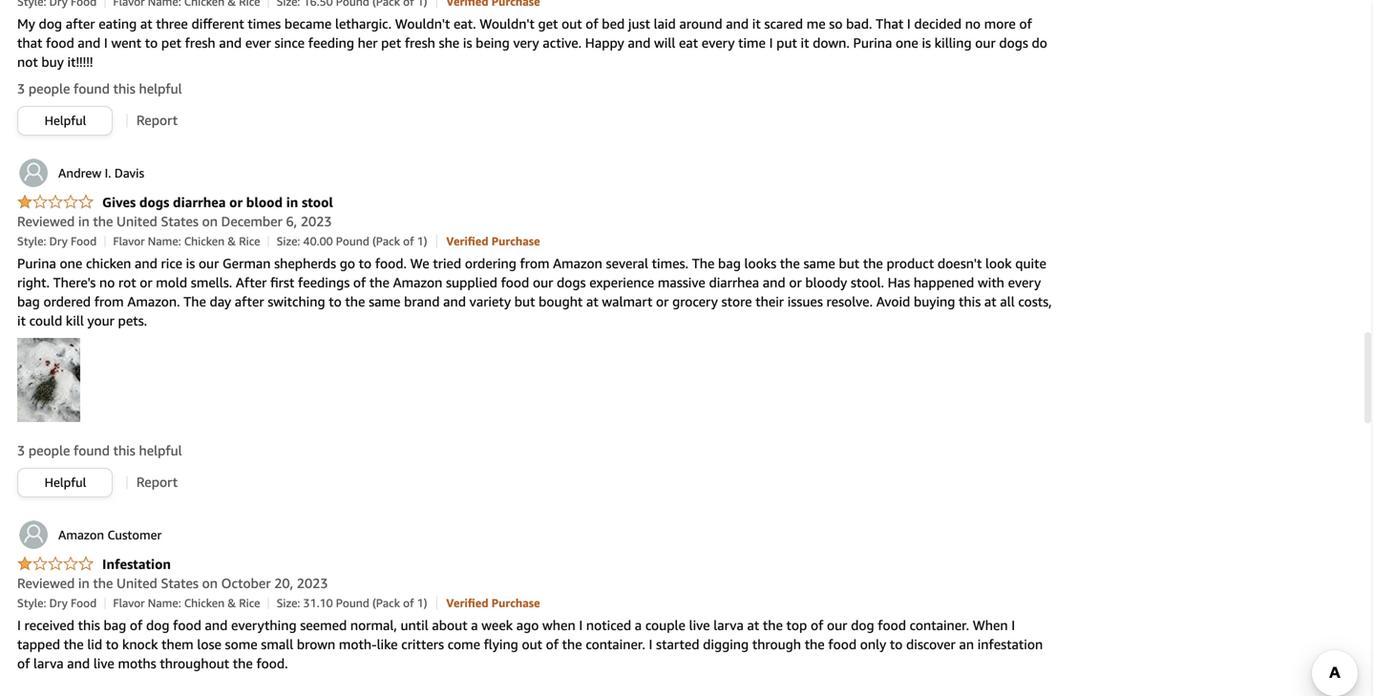 Task type: locate. For each thing, give the bounding box(es) containing it.
1 rice from the top
[[239, 235, 260, 248]]

dry for received
[[49, 597, 68, 610]]

there's
[[53, 275, 96, 290]]

avoid
[[877, 294, 911, 309]]

my dog after eating at three different times became lethargic. wouldn't eat. wouldn't get out of bed just laid around and it scared me so bad. that i decided no more of that food and i went to pet fresh and ever since feeding her pet fresh she is being very active. happy and will eat every time i put it down. purina one is killing our dogs do not buy it!!!!!
[[17, 16, 1048, 70]]

reviewed for reviewed in the united states on october 20, 2023
[[17, 576, 75, 591]]

food down ordering
[[501, 275, 529, 290]]

everything
[[231, 618, 297, 633]]

1 pound from the top
[[336, 235, 370, 248]]

3 people found this helpful down it!!!!!
[[17, 81, 182, 96]]

and up it!!!!!
[[78, 35, 101, 51]]

1 verified purchase link from the top
[[446, 233, 540, 248]]

2023 for reviewed in the united states on december 6, 2023
[[301, 213, 332, 229]]

1 style: dry food from the top
[[17, 235, 97, 248]]

to
[[145, 35, 158, 51], [359, 256, 372, 271], [329, 294, 342, 309], [106, 637, 119, 652], [890, 637, 903, 652]]

1 flavor from the top
[[113, 235, 145, 248]]

2 helpful from the top
[[45, 475, 86, 490]]

1 horizontal spatial amazon
[[393, 275, 443, 290]]

1 verified from the top
[[446, 235, 489, 248]]

1 vertical spatial flavor
[[113, 597, 145, 610]]

size: for 6,
[[277, 235, 300, 248]]

2 flavor from the top
[[113, 597, 145, 610]]

0 vertical spatial no
[[965, 16, 981, 32]]

0 horizontal spatial same
[[369, 294, 401, 309]]

on for october
[[202, 576, 218, 591]]

ago
[[517, 618, 539, 633]]

after down after
[[235, 294, 264, 309]]

out up active. at left top
[[562, 16, 582, 32]]

dogs inside purina one chicken and rice is our german shepherds go to food. we tried ordering from amazon several times. the bag looks the same but the product doesn't look quite right. there's no rot or mold smells. after first feedings of the amazon supplied food our dogs experience massive diarrhea and or bloody stool. has happened with every bag ordered from amazon. the day after switching to the same brand and variety but bought at walmart or grocery store their issues resolve.  avoid buying this at all costs, it could kill your pets.
[[557, 275, 586, 290]]

1 vertical spatial style: dry food
[[17, 597, 97, 610]]

0 horizontal spatial is
[[186, 256, 195, 271]]

0 vertical spatial 2023
[[301, 213, 332, 229]]

out down ago
[[522, 637, 543, 652]]

food up the chicken
[[71, 235, 97, 248]]

0 vertical spatial dogs
[[999, 35, 1029, 51]]

eat.
[[454, 16, 476, 32]]

1 horizontal spatial wouldn't
[[480, 16, 535, 32]]

on left october
[[202, 576, 218, 591]]

noticed
[[586, 618, 632, 633]]

that
[[17, 35, 42, 51]]

2023
[[301, 213, 332, 229], [297, 576, 328, 591]]

1 3 people found this helpful from the top
[[17, 81, 182, 96]]

has
[[888, 275, 910, 290]]

my
[[17, 16, 35, 32]]

1 verified purchase from the top
[[446, 235, 540, 248]]

1 horizontal spatial it
[[753, 16, 761, 32]]

no down the chicken
[[99, 275, 115, 290]]

food for this
[[71, 597, 97, 610]]

diarrhea up reviewed in the united states on december 6, 2023
[[173, 194, 226, 210]]

0 vertical spatial every
[[702, 35, 735, 51]]

one
[[896, 35, 919, 51], [60, 256, 82, 271]]

1 pet from the left
[[161, 35, 181, 51]]

0 vertical spatial live
[[689, 618, 710, 633]]

bag up knock
[[104, 618, 126, 633]]

and up the 'their'
[[763, 275, 786, 290]]

verified purchase for ordering
[[446, 235, 540, 248]]

1 horizontal spatial food.
[[375, 256, 407, 271]]

rot
[[118, 275, 136, 290]]

every down quite
[[1008, 275, 1041, 290]]

0 vertical spatial dry
[[49, 235, 68, 248]]

tried
[[433, 256, 462, 271]]

| image
[[436, 0, 437, 8], [436, 234, 437, 248], [104, 236, 105, 247], [268, 236, 269, 247], [127, 476, 127, 490]]

our right top
[[827, 618, 848, 633]]

some
[[225, 637, 258, 652]]

flavor name: chicken & rice for is
[[113, 235, 260, 248]]

bought
[[539, 294, 583, 309]]

2 purchase from the top
[[492, 597, 540, 610]]

1 vertical spatial from
[[94, 294, 124, 309]]

1 horizontal spatial larva
[[714, 618, 744, 633]]

0 vertical spatial amazon
[[553, 256, 603, 271]]

it
[[753, 16, 761, 32], [801, 35, 810, 51], [17, 313, 26, 329]]

about
[[432, 618, 468, 633]]

1 vertical spatial verified purchase
[[446, 597, 540, 610]]

mold
[[156, 275, 187, 290]]

dogs inside my dog after eating at three different times became lethargic. wouldn't eat. wouldn't get out of bed just laid around and it scared me so bad. that i decided no more of that food and i went to pet fresh and ever since feeding her pet fresh she is being very active. happy and will eat every time i put it down. purina one is killing our dogs do not buy it!!!!!
[[999, 35, 1029, 51]]

2023 for reviewed in the united states on october 20, 2023
[[297, 576, 328, 591]]

style: for reviewed in the united states on december 6, 2023
[[17, 235, 46, 248]]

2 rice from the top
[[239, 597, 260, 610]]

0 vertical spatial purchase
[[492, 235, 540, 248]]

of right top
[[811, 618, 824, 633]]

name:
[[148, 235, 181, 248], [148, 597, 181, 610]]

1 helpful link from the top
[[18, 107, 112, 135]]

1 vertical spatial dry
[[49, 597, 68, 610]]

0 vertical spatial states
[[161, 213, 199, 229]]

people down buy
[[29, 81, 70, 96]]

report up the davis
[[136, 112, 178, 128]]

out
[[562, 16, 582, 32], [522, 637, 543, 652]]

& for october
[[228, 597, 236, 610]]

0 vertical spatial on
[[202, 213, 218, 229]]

three
[[156, 16, 188, 32]]

0 vertical spatial food
[[71, 235, 97, 248]]

2 name: from the top
[[148, 597, 181, 610]]

the down top
[[805, 637, 825, 652]]

1 style: from the top
[[17, 235, 46, 248]]

flavor for bag
[[113, 597, 145, 610]]

live
[[689, 618, 710, 633], [93, 656, 114, 672]]

1)
[[417, 235, 427, 248], [417, 597, 427, 610]]

1 3 from the top
[[17, 81, 25, 96]]

2023 up the 31.10
[[297, 576, 328, 591]]

flavor name: chicken & rice down reviewed in the united states on october 20, 2023
[[113, 597, 260, 610]]

food down infestation link
[[71, 597, 97, 610]]

helpful
[[45, 113, 86, 128], [45, 475, 86, 490]]

larva
[[714, 618, 744, 633], [33, 656, 64, 672]]

the down smells. at the top
[[184, 294, 206, 309]]

1 helpful from the top
[[45, 113, 86, 128]]

1 vertical spatial chicken
[[184, 597, 225, 610]]

1 dry from the top
[[49, 235, 68, 248]]

2 reviewed from the top
[[17, 576, 75, 591]]

2 3 from the top
[[17, 443, 25, 459]]

0 vertical spatial report
[[136, 112, 178, 128]]

1 purchase from the top
[[492, 235, 540, 248]]

2 a from the left
[[635, 618, 642, 633]]

0 vertical spatial diarrhea
[[173, 194, 226, 210]]

1 horizontal spatial the
[[692, 256, 715, 271]]

andrew i. davis
[[58, 166, 144, 181]]

name: down reviewed in the united states on october 20, 2023
[[148, 597, 181, 610]]

2 style: dry food from the top
[[17, 597, 97, 610]]

bed
[[602, 16, 625, 32]]

amazon up infestation link
[[58, 528, 104, 543]]

a up 'come'
[[471, 618, 478, 633]]

1 name: from the top
[[148, 235, 181, 248]]

normal,
[[350, 618, 397, 633]]

every inside my dog after eating at three different times became lethargic. wouldn't eat. wouldn't get out of bed just laid around and it scared me so bad. that i decided no more of that food and i went to pet fresh and ever since feeding her pet fresh she is being very active. happy and will eat every time i put it down. purina one is killing our dogs do not buy it!!!!!
[[702, 35, 735, 51]]

food
[[71, 235, 97, 248], [71, 597, 97, 610]]

is inside purina one chicken and rice is our german shepherds go to food. we tried ordering from amazon several times. the bag looks the same but the product doesn't look quite right. there's no rot or mold smells. after first feedings of the amazon supplied food our dogs experience massive diarrhea and or bloody stool. has happened with every bag ordered from amazon. the day after switching to the same brand and variety but bought at walmart or grocery store their issues resolve.  avoid buying this at all costs, it could kill your pets.
[[186, 256, 195, 271]]

& down october
[[228, 597, 236, 610]]

2 verified purchase from the top
[[446, 597, 540, 610]]

style: dry food up received
[[17, 597, 97, 610]]

bag inside the i received this bag of dog food and everything seemed normal, until about a week ago when i noticed a couple live larva at the top of our dog food container.  when i tapped the lid to knock them lose some small brown moth-like critters come flying out of the container.  i started digging through the food only to discover an infestation of larva and live moths throughout the food.
[[104, 618, 126, 633]]

from right ordering
[[520, 256, 550, 271]]

1 helpful from the top
[[139, 81, 182, 96]]

2 & from the top
[[228, 597, 236, 610]]

0 vertical spatial reviewed
[[17, 213, 75, 229]]

0 vertical spatial style: dry food
[[17, 235, 97, 248]]

at
[[140, 16, 153, 32], [586, 294, 599, 309], [985, 294, 997, 309], [747, 618, 760, 633]]

0 vertical spatial verified purchase
[[446, 235, 540, 248]]

0 vertical spatial united
[[117, 213, 157, 229]]

purina up right.
[[17, 256, 56, 271]]

of down tapped
[[17, 656, 30, 672]]

reviewed for reviewed in the united states on december 6, 2023
[[17, 213, 75, 229]]

in down infestation link
[[78, 576, 90, 591]]

with
[[978, 275, 1005, 290]]

1 horizontal spatial one
[[896, 35, 919, 51]]

rice for german
[[239, 235, 260, 248]]

seemed
[[300, 618, 347, 633]]

0 vertical spatial 3 people found this helpful
[[17, 81, 182, 96]]

0 vertical spatial rice
[[239, 235, 260, 248]]

style: for reviewed in the united states on october 20, 2023
[[17, 597, 46, 610]]

rice down october
[[239, 597, 260, 610]]

pet right her
[[381, 35, 401, 51]]

report link
[[136, 112, 178, 128], [136, 474, 178, 490]]

flavor for and
[[113, 235, 145, 248]]

1 vertical spatial it
[[801, 35, 810, 51]]

0 vertical spatial 1)
[[417, 235, 427, 248]]

chicken down reviewed in the united states on october 20, 2023
[[184, 597, 225, 610]]

and up lose
[[205, 618, 228, 633]]

1 a from the left
[[471, 618, 478, 633]]

of
[[586, 16, 599, 32], [1020, 16, 1032, 32], [403, 235, 414, 248], [353, 275, 366, 290], [403, 597, 414, 610], [130, 618, 143, 633], [811, 618, 824, 633], [546, 637, 559, 652], [17, 656, 30, 672]]

0 horizontal spatial larva
[[33, 656, 64, 672]]

0 horizontal spatial container.
[[586, 637, 646, 652]]

week
[[482, 618, 513, 633]]

and down supplied
[[443, 294, 466, 309]]

dry
[[49, 235, 68, 248], [49, 597, 68, 610]]

2 verified purchase link from the top
[[446, 595, 540, 610]]

we
[[410, 256, 430, 271]]

1 vertical spatial every
[[1008, 275, 1041, 290]]

1 horizontal spatial but
[[839, 256, 860, 271]]

when
[[973, 618, 1008, 633]]

pound
[[336, 235, 370, 248], [336, 597, 370, 610]]

1 vertical spatial 3
[[17, 443, 25, 459]]

helpful link for first report link from the top
[[18, 107, 112, 135]]

2 states from the top
[[161, 576, 199, 591]]

container. down noticed
[[586, 637, 646, 652]]

1 states from the top
[[161, 213, 199, 229]]

helpful link up amazon customer link
[[18, 469, 112, 497]]

after inside my dog after eating at three different times became lethargic. wouldn't eat. wouldn't get out of bed just laid around and it scared me so bad. that i decided no more of that food and i went to pet fresh and ever since feeding her pet fresh she is being very active. happy and will eat every time i put it down. purina one is killing our dogs do not buy it!!!!!
[[66, 16, 95, 32]]

pound up go
[[336, 235, 370, 248]]

day
[[210, 294, 231, 309]]

one down that
[[896, 35, 919, 51]]

this up customer
[[113, 443, 135, 459]]

the right the looks
[[780, 256, 800, 271]]

0 vertical spatial bag
[[718, 256, 741, 271]]

size: for 20,
[[277, 597, 300, 610]]

2 people from the top
[[29, 443, 70, 459]]

1 vertical spatial reviewed
[[17, 576, 75, 591]]

helpful up amazon customer link
[[45, 475, 86, 490]]

i down couple
[[649, 637, 653, 652]]

bag down right.
[[17, 294, 40, 309]]

1 horizontal spatial out
[[562, 16, 582, 32]]

1 vertical spatial style:
[[17, 597, 46, 610]]

1 vertical spatial after
[[235, 294, 264, 309]]

buy
[[41, 54, 64, 70]]

infestation
[[102, 556, 171, 572]]

chicken for our
[[184, 235, 225, 248]]

2 3 people found this helpful from the top
[[17, 443, 182, 459]]

1 vertical spatial flavor name: chicken & rice
[[113, 597, 260, 610]]

1 1) from the top
[[417, 235, 427, 248]]

rice
[[239, 235, 260, 248], [239, 597, 260, 610]]

2 food from the top
[[71, 597, 97, 610]]

3 for 2nd report link from the top
[[17, 443, 25, 459]]

your
[[87, 313, 115, 329]]

the up massive
[[692, 256, 715, 271]]

| image down infestation link
[[104, 598, 105, 609]]

2 fresh from the left
[[405, 35, 435, 51]]

2 size: from the top
[[277, 597, 300, 610]]

no inside purina one chicken and rice is our german shepherds go to food. we tried ordering from amazon several times. the bag looks the same but the product doesn't look quite right. there's no rot or mold smells. after first feedings of the amazon supplied food our dogs experience massive diarrhea and or bloody stool. has happened with every bag ordered from amazon. the day after switching to the same brand and variety but bought at walmart or grocery store their issues resolve.  avoid buying this at all costs, it could kill your pets.
[[99, 275, 115, 290]]

0 vertical spatial flavor
[[113, 235, 145, 248]]

2 dry from the top
[[49, 597, 68, 610]]

to inside my dog after eating at three different times became lethargic. wouldn't eat. wouldn't get out of bed just laid around and it scared me so bad. that i decided no more of that food and i went to pet fresh and ever since feeding her pet fresh she is being very active. happy and will eat every time i put it down. purina one is killing our dogs do not buy it!!!!!
[[145, 35, 158, 51]]

went
[[111, 35, 141, 51]]

every
[[702, 35, 735, 51], [1008, 275, 1041, 290]]

reviewed up received
[[17, 576, 75, 591]]

not
[[17, 54, 38, 70]]

stool
[[302, 194, 333, 210]]

0 vertical spatial out
[[562, 16, 582, 32]]

2 found from the top
[[74, 443, 110, 459]]

1 horizontal spatial same
[[804, 256, 836, 271]]

lose
[[197, 637, 222, 652]]

our
[[976, 35, 996, 51], [199, 256, 219, 271], [533, 275, 553, 290], [827, 618, 848, 633]]

size:
[[277, 235, 300, 248], [277, 597, 300, 610]]

to right go
[[359, 256, 372, 271]]

1 horizontal spatial purina
[[854, 35, 893, 51]]

3 people found this helpful for 2nd report link from the top
[[17, 443, 182, 459]]

2 vertical spatial it
[[17, 313, 26, 329]]

purchase up ordering
[[492, 235, 540, 248]]

moth-
[[339, 637, 377, 652]]

dog inside my dog after eating at three different times became lethargic. wouldn't eat. wouldn't get out of bed just laid around and it scared me so bad. that i decided no more of that food and i went to pet fresh and ever since feeding her pet fresh she is being very active. happy and will eat every time i put it down. purina one is killing our dogs do not buy it!!!!!
[[39, 16, 62, 32]]

same left brand
[[369, 294, 401, 309]]

1 flavor name: chicken & rice from the top
[[113, 235, 260, 248]]

purina inside my dog after eating at three different times became lethargic. wouldn't eat. wouldn't get out of bed just laid around and it scared me so bad. that i decided no more of that food and i went to pet fresh and ever since feeding her pet fresh she is being very active. happy and will eat every time i put it down. purina one is killing our dogs do not buy it!!!!!
[[854, 35, 893, 51]]

2 1) from the top
[[417, 597, 427, 610]]

found for first report link from the top
[[74, 81, 110, 96]]

critters
[[401, 637, 444, 652]]

helpful link for 2nd report link from the top
[[18, 469, 112, 497]]

verified purchase link for week
[[446, 595, 540, 610]]

every inside purina one chicken and rice is our german shepherds go to food. we tried ordering from amazon several times. the bag looks the same but the product doesn't look quite right. there's no rot or mold smells. after first feedings of the amazon supplied food our dogs experience massive diarrhea and or bloody stool. has happened with every bag ordered from amazon. the day after switching to the same brand and variety but bought at walmart or grocery store their issues resolve.  avoid buying this at all costs, it could kill your pets.
[[1008, 275, 1041, 290]]

1 found from the top
[[74, 81, 110, 96]]

in down andrew
[[78, 213, 90, 229]]

gives dogs diarrhea or blood in stool link
[[17, 194, 333, 212]]

december
[[221, 213, 283, 229]]

0 vertical spatial verified
[[446, 235, 489, 248]]

states for is
[[161, 213, 199, 229]]

our down more
[[976, 35, 996, 51]]

1 vertical spatial pound
[[336, 597, 370, 610]]

people for first report link from the top
[[29, 81, 70, 96]]

1 size: from the top
[[277, 235, 300, 248]]

0 vertical spatial size:
[[277, 235, 300, 248]]

one inside my dog after eating at three different times became lethargic. wouldn't eat. wouldn't get out of bed just laid around and it scared me so bad. that i decided no more of that food and i went to pet fresh and ever since feeding her pet fresh she is being very active. happy and will eat every time i put it down. purina one is killing our dogs do not buy it!!!!!
[[896, 35, 919, 51]]

1 horizontal spatial fresh
[[405, 35, 435, 51]]

1 vertical spatial rice
[[239, 597, 260, 610]]

0 horizontal spatial after
[[66, 16, 95, 32]]

0 horizontal spatial dog
[[39, 16, 62, 32]]

0 horizontal spatial it
[[17, 313, 26, 329]]

1 vertical spatial (pack
[[373, 597, 400, 610]]

1 vertical spatial no
[[99, 275, 115, 290]]

1 horizontal spatial container.
[[910, 618, 970, 633]]

0 horizontal spatial pet
[[161, 35, 181, 51]]

helpful for first report link from the top
[[45, 113, 86, 128]]

1 & from the top
[[228, 235, 236, 248]]

eating
[[99, 16, 137, 32]]

2 (pack from the top
[[373, 597, 400, 610]]

verified purchase link up the week
[[446, 595, 540, 610]]

1 vertical spatial helpful link
[[18, 469, 112, 497]]

2 vertical spatial amazon
[[58, 528, 104, 543]]

this inside the i received this bag of dog food and everything seemed normal, until about a week ago when i noticed a couple live larva at the top of our dog food container.  when i tapped the lid to knock them lose some small brown moth-like critters come flying out of the container.  i started digging through the food only to discover an infestation of larva and live moths throughout the food.
[[78, 618, 100, 633]]

1 vertical spatial food
[[71, 597, 97, 610]]

0 vertical spatial food.
[[375, 256, 407, 271]]

at inside my dog after eating at three different times became lethargic. wouldn't eat. wouldn't get out of bed just laid around and it scared me so bad. that i decided no more of that food and i went to pet fresh and ever since feeding her pet fresh she is being very active. happy and will eat every time i put it down. purina one is killing our dogs do not buy it!!!!!
[[140, 16, 153, 32]]

andrew i. davis link
[[17, 157, 144, 189]]

style: dry food for one
[[17, 235, 97, 248]]

flavor down infestation
[[113, 597, 145, 610]]

at left the all
[[985, 294, 997, 309]]

1 reviewed from the top
[[17, 213, 75, 229]]

found down customer image
[[74, 443, 110, 459]]

1 horizontal spatial a
[[635, 618, 642, 633]]

flavor up the chicken
[[113, 235, 145, 248]]

costs,
[[1019, 294, 1052, 309]]

1 horizontal spatial dogs
[[557, 275, 586, 290]]

german
[[223, 256, 271, 271]]

dogs up reviewed in the united states on december 6, 2023
[[139, 194, 169, 210]]

2 united from the top
[[117, 576, 157, 591]]

1 food from the top
[[71, 235, 97, 248]]

couple
[[646, 618, 686, 633]]

our up bought
[[533, 275, 553, 290]]

wouldn't
[[395, 16, 450, 32], [480, 16, 535, 32]]

dog
[[39, 16, 62, 32], [146, 618, 170, 633], [851, 618, 875, 633]]

1 people from the top
[[29, 81, 70, 96]]

1 vertical spatial out
[[522, 637, 543, 652]]

this inside purina one chicken and rice is our german shepherds go to food. we tried ordering from amazon several times. the bag looks the same but the product doesn't look quite right. there's no rot or mold smells. after first feedings of the amazon supplied food our dogs experience massive diarrhea and or bloody stool. has happened with every bag ordered from amazon. the day after switching to the same brand and variety but bought at walmart or grocery store their issues resolve.  avoid buying this at all costs, it could kill your pets.
[[959, 294, 981, 309]]

food up buy
[[46, 35, 74, 51]]

after
[[66, 16, 95, 32], [235, 294, 264, 309]]

of up until
[[403, 597, 414, 610]]

report up customer
[[136, 474, 178, 490]]

0 vertical spatial but
[[839, 256, 860, 271]]

found for 2nd report link from the top
[[74, 443, 110, 459]]

0 vertical spatial style:
[[17, 235, 46, 248]]

flavor
[[113, 235, 145, 248], [113, 597, 145, 610]]

i.
[[105, 166, 111, 181]]

pet down three
[[161, 35, 181, 51]]

2 style: from the top
[[17, 597, 46, 610]]

united for bag
[[117, 576, 157, 591]]

2 flavor name: chicken & rice from the top
[[113, 597, 260, 610]]

walmart
[[602, 294, 653, 309]]

or down massive
[[656, 294, 669, 309]]

2 verified from the top
[[446, 597, 489, 610]]

1 fresh from the left
[[185, 35, 216, 51]]

0 vertical spatial after
[[66, 16, 95, 32]]

and down "different" at the top of page
[[219, 35, 242, 51]]

verified purchase link for ordering
[[446, 233, 540, 248]]

1 vertical spatial united
[[117, 576, 157, 591]]

i right when
[[579, 618, 583, 633]]

name: down reviewed in the united states on december 6, 2023
[[148, 235, 181, 248]]

| image
[[104, 0, 105, 8], [268, 0, 269, 8], [127, 114, 127, 127], [436, 596, 437, 610], [104, 598, 105, 609], [268, 598, 269, 609]]

0 vertical spatial helpful
[[139, 81, 182, 96]]

larva up digging
[[714, 618, 744, 633]]

2 report link from the top
[[136, 474, 178, 490]]

0 horizontal spatial one
[[60, 256, 82, 271]]

report
[[136, 112, 178, 128], [136, 474, 178, 490]]

2 chicken from the top
[[184, 597, 225, 610]]

happy
[[585, 35, 625, 51]]

no
[[965, 16, 981, 32], [99, 275, 115, 290]]

helpful link
[[18, 107, 112, 135], [18, 469, 112, 497]]

but
[[839, 256, 860, 271], [515, 294, 535, 309]]

style: dry food for received
[[17, 597, 97, 610]]

0 vertical spatial pound
[[336, 235, 370, 248]]

(pack for until
[[373, 597, 400, 610]]

fresh left she
[[405, 35, 435, 51]]

container. up discover
[[910, 618, 970, 633]]

1 horizontal spatial every
[[1008, 275, 1041, 290]]

1 vertical spatial size:
[[277, 597, 300, 610]]

people down customer image
[[29, 443, 70, 459]]

more
[[985, 16, 1016, 32]]

verified up tried at the top left of the page
[[446, 235, 489, 248]]

40.00
[[303, 235, 333, 248]]

diarrhea up store
[[709, 275, 760, 290]]

of inside purina one chicken and rice is our german shepherds go to food. we tried ordering from amazon several times. the bag looks the same but the product doesn't look quite right. there's no rot or mold smells. after first feedings of the amazon supplied food our dogs experience massive diarrhea and or bloody stool. has happened with every bag ordered from amazon. the day after switching to the same brand and variety but bought at walmart or grocery store their issues resolve.  avoid buying this at all costs, it could kill your pets.
[[353, 275, 366, 290]]

1 vertical spatial people
[[29, 443, 70, 459]]

1 vertical spatial report link
[[136, 474, 178, 490]]

dog up only
[[851, 618, 875, 633]]

2 helpful link from the top
[[18, 469, 112, 497]]

on
[[202, 213, 218, 229], [202, 576, 218, 591]]

it up time
[[753, 16, 761, 32]]

1 (pack from the top
[[373, 235, 400, 248]]

2 pet from the left
[[381, 35, 401, 51]]

0 vertical spatial (pack
[[373, 235, 400, 248]]

at right bought
[[586, 294, 599, 309]]

1 united from the top
[[117, 213, 157, 229]]

1 on from the top
[[202, 213, 218, 229]]

2 pound from the top
[[336, 597, 370, 610]]

became
[[285, 16, 332, 32]]

0 vertical spatial purina
[[854, 35, 893, 51]]

0 vertical spatial report link
[[136, 112, 178, 128]]

pound up normal,
[[336, 597, 370, 610]]

after left eating
[[66, 16, 95, 32]]

0 vertical spatial helpful
[[45, 113, 86, 128]]

2 report from the top
[[136, 474, 178, 490]]

people for 2nd report link from the top
[[29, 443, 70, 459]]

1 vertical spatial name:
[[148, 597, 181, 610]]

amazon customer link
[[17, 519, 162, 551]]

but up stool.
[[839, 256, 860, 271]]

different
[[192, 16, 244, 32]]

live up started
[[689, 618, 710, 633]]

style: dry food up there's
[[17, 235, 97, 248]]

1 chicken from the top
[[184, 235, 225, 248]]

chicken
[[86, 256, 131, 271]]

food up only
[[878, 618, 906, 633]]

in for infestation
[[78, 576, 90, 591]]

of down go
[[353, 275, 366, 290]]

our inside the i received this bag of dog food and everything seemed normal, until about a week ago when i noticed a couple live larva at the top of our dog food container.  when i tapped the lid to knock them lose some small brown moth-like critters come flying out of the container.  i started digging through the food only to discover an infestation of larva and live moths throughout the food.
[[827, 618, 848, 633]]

2 horizontal spatial it
[[801, 35, 810, 51]]

2 on from the top
[[202, 576, 218, 591]]

0 horizontal spatial food.
[[256, 656, 288, 672]]

1 vertical spatial report
[[136, 474, 178, 490]]



Task type: vqa. For each thing, say whether or not it's contained in the screenshot.
dog Flavor Name: Chicken & Rice
yes



Task type: describe. For each thing, give the bounding box(es) containing it.
at inside the i received this bag of dog food and everything seemed normal, until about a week ago when i noticed a couple live larva at the top of our dog food container.  when i tapped the lid to knock them lose some small brown moth-like critters come flying out of the container.  i started digging through the food only to discover an infestation of larva and live moths throughout the food.
[[747, 618, 760, 633]]

until
[[401, 618, 429, 633]]

verified purchase for week
[[446, 597, 540, 610]]

several
[[606, 256, 649, 271]]

issues
[[788, 294, 823, 309]]

pets.
[[118, 313, 147, 329]]

out inside my dog after eating at three different times became lethargic. wouldn't eat. wouldn't get out of bed just laid around and it scared me so bad. that i decided no more of that food and i went to pet fresh and ever since feeding her pet fresh she is being very active. happy and will eat every time i put it down. purina one is killing our dogs do not buy it!!!!!
[[562, 16, 582, 32]]

after inside purina one chicken and rice is our german shepherds go to food. we tried ordering from amazon several times. the bag looks the same but the product doesn't look quite right. there's no rot or mold smells. after first feedings of the amazon supplied food our dogs experience massive diarrhea and or bloody stool. has happened with every bag ordered from amazon. the day after switching to the same brand and variety but bought at walmart or grocery store their issues resolve.  avoid buying this at all costs, it could kill your pets.
[[235, 294, 264, 309]]

food inside my dog after eating at three different times became lethargic. wouldn't eat. wouldn't get out of bed just laid around and it scared me so bad. that i decided no more of that food and i went to pet fresh and ever since feeding her pet fresh she is being very active. happy and will eat every time i put it down. purina one is killing our dogs do not buy it!!!!!
[[46, 35, 74, 51]]

customer
[[107, 528, 162, 543]]

food. inside the i received this bag of dog food and everything seemed normal, until about a week ago when i noticed a couple live larva at the top of our dog food container.  when i tapped the lid to knock them lose some small brown moth-like critters come flying out of the container.  i started digging through the food only to discover an infestation of larva and live moths throughout the food.
[[256, 656, 288, 672]]

ordering
[[465, 256, 517, 271]]

diarrhea inside purina one chicken and rice is our german shepherds go to food. we tried ordering from amazon several times. the bag looks the same but the product doesn't look quite right. there's no rot or mold smells. after first feedings of the amazon supplied food our dogs experience massive diarrhea and or bloody stool. has happened with every bag ordered from amazon. the day after switching to the same brand and variety but bought at walmart or grocery store their issues resolve.  avoid buying this at all costs, it could kill your pets.
[[709, 275, 760, 290]]

doesn't
[[938, 256, 982, 271]]

0 vertical spatial the
[[692, 256, 715, 271]]

1 vertical spatial bag
[[17, 294, 40, 309]]

2 wouldn't from the left
[[480, 16, 535, 32]]

verified for a
[[446, 597, 489, 610]]

pound for seemed
[[336, 597, 370, 610]]

(pack for food.
[[373, 235, 400, 248]]

buying
[[914, 294, 956, 309]]

the down size: 40.00 pound (pack of 1)
[[370, 275, 390, 290]]

0 vertical spatial in
[[286, 194, 298, 210]]

food for chicken
[[71, 235, 97, 248]]

blood
[[246, 194, 283, 210]]

| image up about
[[436, 596, 437, 610]]

moths
[[118, 656, 156, 672]]

get
[[538, 16, 558, 32]]

and up time
[[726, 16, 749, 32]]

1) for we
[[417, 235, 427, 248]]

states for dog
[[161, 576, 199, 591]]

pound for go
[[336, 235, 370, 248]]

and left rice
[[135, 256, 157, 271]]

20,
[[274, 576, 293, 591]]

switching
[[268, 294, 325, 309]]

of down when
[[546, 637, 559, 652]]

i up tapped
[[17, 618, 21, 633]]

2 horizontal spatial amazon
[[553, 256, 603, 271]]

the down feedings
[[345, 294, 365, 309]]

the up stool.
[[863, 256, 883, 271]]

product
[[887, 256, 934, 271]]

out inside the i received this bag of dog food and everything seemed normal, until about a week ago when i noticed a couple live larva at the top of our dog food container.  when i tapped the lid to knock them lose some small brown moth-like critters come flying out of the container.  i started digging through the food only to discover an infestation of larva and live moths throughout the food.
[[522, 637, 543, 652]]

of up knock
[[130, 618, 143, 633]]

the left lid
[[64, 637, 84, 652]]

her
[[358, 35, 378, 51]]

of left bed
[[586, 16, 599, 32]]

1 report link from the top
[[136, 112, 178, 128]]

purina inside purina one chicken and rice is our german shepherds go to food. we tried ordering from amazon several times. the bag looks the same but the product doesn't look quite right. there's no rot or mold smells. after first feedings of the amazon supplied food our dogs experience massive diarrhea and or bloody stool. has happened with every bag ordered from amazon. the day after switching to the same brand and variety but bought at walmart or grocery store their issues resolve.  avoid buying this at all costs, it could kill your pets.
[[17, 256, 56, 271]]

the down when
[[562, 637, 582, 652]]

1 vertical spatial dogs
[[139, 194, 169, 210]]

one inside purina one chicken and rice is our german shepherds go to food. we tried ordering from amazon several times. the bag looks the same but the product doesn't look quite right. there's no rot or mold smells. after first feedings of the amazon supplied food our dogs experience massive diarrhea and or bloody stool. has happened with every bag ordered from amazon. the day after switching to the same brand and variety but bought at walmart or grocery store their issues resolve.  avoid buying this at all costs, it could kill your pets.
[[60, 256, 82, 271]]

i up infestation
[[1012, 618, 1016, 633]]

around
[[680, 16, 723, 32]]

0 vertical spatial larva
[[714, 618, 744, 633]]

being
[[476, 35, 510, 51]]

resolve.
[[827, 294, 873, 309]]

this down went
[[113, 81, 135, 96]]

0 vertical spatial container.
[[910, 618, 970, 633]]

the down the 'gives'
[[93, 213, 113, 229]]

1 vertical spatial live
[[93, 656, 114, 672]]

and down just
[[628, 35, 651, 51]]

food inside purina one chicken and rice is our german shepherds go to food. we tried ordering from amazon several times. the bag looks the same but the product doesn't look quite right. there's no rot or mold smells. after first feedings of the amazon supplied food our dogs experience massive diarrhea and or bloody stool. has happened with every bag ordered from amazon. the day after switching to the same brand and variety but bought at walmart or grocery store their issues resolve.  avoid buying this at all costs, it could kill your pets.
[[501, 275, 529, 290]]

feeding
[[308, 35, 354, 51]]

| image up the davis
[[127, 114, 127, 127]]

do
[[1032, 35, 1048, 51]]

1 vertical spatial but
[[515, 294, 535, 309]]

name: for dog
[[148, 597, 181, 610]]

31.10
[[303, 597, 333, 610]]

infestation link
[[17, 556, 171, 574]]

look
[[986, 256, 1012, 271]]

or up the issues
[[789, 275, 802, 290]]

andrew
[[58, 166, 102, 181]]

name: for is
[[148, 235, 181, 248]]

i left put
[[770, 35, 773, 51]]

tapped
[[17, 637, 60, 652]]

amazon.
[[127, 294, 180, 309]]

kill
[[66, 313, 84, 329]]

customer image image
[[17, 338, 80, 422]]

dry for one
[[49, 235, 68, 248]]

in for gives dogs diarrhea or blood in stool
[[78, 213, 90, 229]]

shepherds
[[274, 256, 336, 271]]

will
[[654, 35, 676, 51]]

verified for tried
[[446, 235, 489, 248]]

1 vertical spatial the
[[184, 294, 206, 309]]

of up we
[[403, 235, 414, 248]]

ever
[[245, 35, 271, 51]]

1 report from the top
[[136, 112, 178, 128]]

infestation
[[978, 637, 1043, 652]]

that
[[876, 16, 904, 32]]

our inside my dog after eating at three different times became lethargic. wouldn't eat. wouldn't get out of bed just laid around and it scared me so bad. that i decided no more of that food and i went to pet fresh and ever since feeding her pet fresh she is being very active. happy and will eat every time i put it down. purina one is killing our dogs do not buy it!!!!!
[[976, 35, 996, 51]]

the down infestation link
[[93, 576, 113, 591]]

times
[[248, 16, 281, 32]]

no inside my dog after eating at three different times became lethargic. wouldn't eat. wouldn't get out of bed just laid around and it scared me so bad. that i decided no more of that food and i went to pet fresh and ever since feeding her pet fresh she is being very active. happy and will eat every time i put it down. purina one is killing our dogs do not buy it!!!!!
[[965, 16, 981, 32]]

variety
[[470, 294, 511, 309]]

amazon customer
[[58, 528, 162, 543]]

united for and
[[117, 213, 157, 229]]

i right that
[[907, 16, 911, 32]]

happened
[[914, 275, 975, 290]]

after
[[236, 275, 267, 290]]

right.
[[17, 275, 50, 290]]

their
[[756, 294, 784, 309]]

top
[[787, 618, 807, 633]]

1 horizontal spatial dog
[[146, 618, 170, 633]]

or right rot
[[140, 275, 152, 290]]

1 horizontal spatial live
[[689, 618, 710, 633]]

rice
[[161, 256, 182, 271]]

brown
[[297, 637, 336, 652]]

| image up times
[[268, 0, 269, 8]]

3 for first report link from the top
[[17, 81, 25, 96]]

go
[[340, 256, 355, 271]]

to down feedings
[[329, 294, 342, 309]]

2 horizontal spatial is
[[922, 35, 931, 51]]

food. inside purina one chicken and rice is our german shepherds go to food. we tried ordering from amazon several times. the bag looks the same but the product doesn't look quite right. there's no rot or mold smells. after first feedings of the amazon supplied food our dogs experience massive diarrhea and or bloody stool. has happened with every bag ordered from amazon. the day after switching to the same brand and variety but bought at walmart or grocery store their issues resolve.  avoid buying this at all costs, it could kill your pets.
[[375, 256, 407, 271]]

flying
[[484, 637, 519, 652]]

throughout
[[160, 656, 229, 672]]

davis
[[115, 166, 144, 181]]

rice for and
[[239, 597, 260, 610]]

to right lid
[[106, 637, 119, 652]]

0 horizontal spatial diarrhea
[[173, 194, 226, 210]]

gives dogs diarrhea or blood in stool
[[102, 194, 333, 210]]

3 people found this helpful for first report link from the top
[[17, 81, 182, 96]]

1 horizontal spatial is
[[463, 35, 472, 51]]

1 horizontal spatial from
[[520, 256, 550, 271]]

gives
[[102, 194, 136, 210]]

decided
[[915, 16, 962, 32]]

when
[[543, 618, 576, 633]]

an
[[959, 637, 974, 652]]

grocery
[[673, 294, 718, 309]]

to right only
[[890, 637, 903, 652]]

bloody
[[806, 275, 848, 290]]

1 vertical spatial same
[[369, 294, 401, 309]]

reviewed in the united states on december 6, 2023
[[17, 213, 332, 229]]

1) for about
[[417, 597, 427, 610]]

looks
[[745, 256, 777, 271]]

1 wouldn't from the left
[[395, 16, 450, 32]]

| image up eating
[[104, 0, 105, 8]]

the up through
[[763, 618, 783, 633]]

bad.
[[846, 16, 873, 32]]

chicken for food
[[184, 597, 225, 610]]

purchase for week
[[492, 597, 540, 610]]

food left only
[[829, 637, 857, 652]]

come
[[448, 637, 480, 652]]

quite
[[1016, 256, 1047, 271]]

| image up everything
[[268, 598, 269, 609]]

0 horizontal spatial from
[[94, 294, 124, 309]]

helpful for 2nd report link from the top
[[45, 475, 86, 490]]

it inside purina one chicken and rice is our german shepherds go to food. we tried ordering from amazon several times. the bag looks the same but the product doesn't look quite right. there's no rot or mold smells. after first feedings of the amazon supplied food our dogs experience massive diarrhea and or bloody stool. has happened with every bag ordered from amazon. the day after switching to the same brand and variety but bought at walmart or grocery store their issues resolve.  avoid buying this at all costs, it could kill your pets.
[[17, 313, 26, 329]]

put
[[777, 35, 798, 51]]

times.
[[652, 256, 689, 271]]

lethargic.
[[335, 16, 392, 32]]

flavor name: chicken & rice for dog
[[113, 597, 260, 610]]

purchase for ordering
[[492, 235, 540, 248]]

supplied
[[446, 275, 498, 290]]

1 vertical spatial container.
[[586, 637, 646, 652]]

feedings
[[298, 275, 350, 290]]

food up them
[[173, 618, 201, 633]]

the down some
[[233, 656, 253, 672]]

2 horizontal spatial bag
[[718, 256, 741, 271]]

very
[[513, 35, 539, 51]]

october
[[221, 576, 271, 591]]

and down lid
[[67, 656, 90, 672]]

on for december
[[202, 213, 218, 229]]

so
[[829, 16, 843, 32]]

0 vertical spatial same
[[804, 256, 836, 271]]

experience
[[590, 275, 654, 290]]

of up the do
[[1020, 16, 1032, 32]]

2 helpful from the top
[[139, 443, 182, 459]]

started
[[656, 637, 700, 652]]

2 horizontal spatial dog
[[851, 618, 875, 633]]

store
[[722, 294, 752, 309]]

lid
[[87, 637, 102, 652]]

or up december
[[229, 194, 243, 210]]

i left went
[[104, 35, 108, 51]]

eat
[[679, 35, 698, 51]]

received
[[24, 618, 74, 633]]

& for december
[[228, 235, 236, 248]]

our up smells. at the top
[[199, 256, 219, 271]]

through
[[753, 637, 801, 652]]

them
[[162, 637, 194, 652]]

knock
[[122, 637, 158, 652]]



